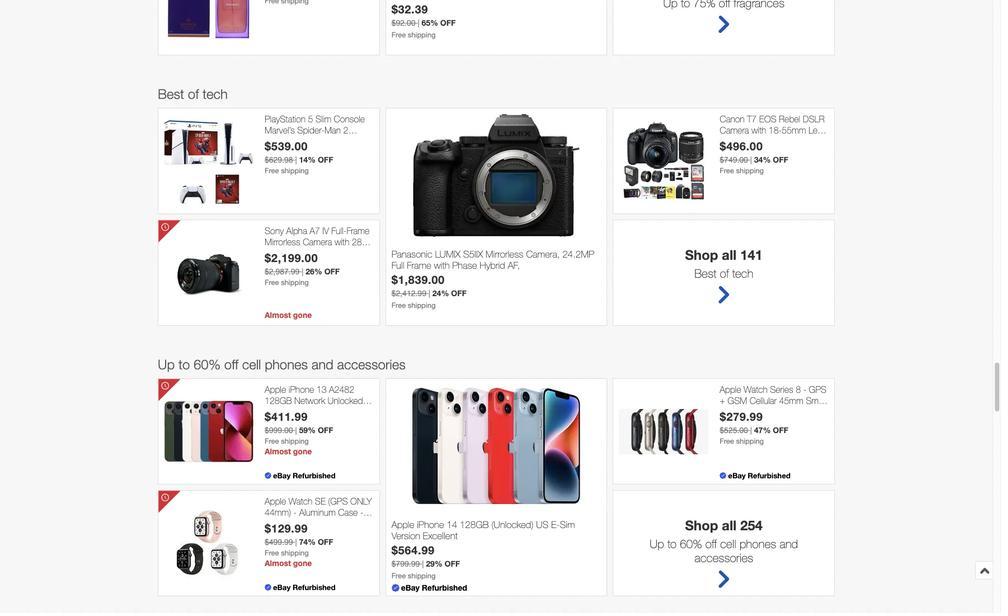 Task type: vqa. For each thing, say whether or not it's contained in the screenshot.
the right BEST
yes



Task type: locate. For each thing, give the bounding box(es) containing it.
all left 141
[[722, 248, 737, 263]]

| inside '$539.00 $629.98 | 14% off free shipping'
[[295, 155, 297, 164]]

shipping down 34%
[[736, 167, 764, 175]]

apple iphone 13 a2482 128gb network unlocked good condition link
[[265, 385, 374, 417]]

smart
[[806, 396, 828, 406]]

0 vertical spatial to
[[178, 357, 190, 373]]

1 vertical spatial camera
[[303, 237, 332, 247]]

2 horizontal spatial with
[[752, 125, 766, 135]]

accessories down the 254
[[695, 552, 753, 566]]

refurbished
[[293, 472, 336, 481], [748, 472, 791, 481], [293, 584, 336, 593], [422, 584, 467, 593]]

almost inside $411.99 $999.00 | 59% off free shipping almost gone
[[265, 447, 291, 457]]

0 horizontal spatial 128gb
[[265, 396, 292, 406]]

| inside $129.99 $499.99 | 74% off free shipping almost gone
[[295, 538, 297, 547]]

1 horizontal spatial +
[[720, 396, 725, 406]]

camera inside canon t7 eos rebel dslr camera with 18-55mm lens deluxe kit editing software
[[720, 125, 749, 135]]

| for $2,199.00
[[302, 267, 304, 276]]

lens down alpha
[[291, 248, 309, 258]]

gone down "74%" on the left bottom
[[293, 559, 312, 569]]

ebay refurbished up se
[[273, 472, 336, 481]]

lens down dslr
[[809, 125, 827, 135]]

2 all from the top
[[722, 518, 737, 534]]

best
[[158, 86, 184, 102], [694, 267, 717, 281]]

watch for $129.99
[[289, 497, 313, 507]]

shipping inside apple iphone 14 128gb (unlocked)  us e-sim version excellent $564.99 $799.99 | 29% off free shipping
[[408, 573, 436, 581]]

excellent down the cellular
[[752, 407, 785, 417]]

free inside "$279.99 $525.00 | 47% off free shipping"
[[720, 438, 734, 446]]

best of tech
[[158, 86, 228, 102]]

with for 28-
[[335, 237, 349, 247]]

apple up gsm
[[720, 385, 741, 395]]

free down the $2,412.99
[[392, 302, 406, 310]]

shipping inside $129.99 $499.99 | 74% off free shipping almost gone
[[281, 549, 309, 558]]

apple watch se (gps only 44mm) - aluminum case - very good
[[265, 497, 372, 529]]

free down $525.00
[[720, 438, 734, 446]]

1 horizontal spatial of
[[720, 267, 729, 281]]

| left 34%
[[750, 155, 752, 164]]

canon
[[720, 114, 745, 124]]

excellent down '14'
[[423, 531, 458, 542]]

| left 14%
[[295, 155, 297, 164]]

shipping inside $32.39 $92.00 | 65% off free shipping
[[408, 31, 436, 39]]

with down full-
[[335, 237, 349, 247]]

frame inside sony alpha a7 iv full-frame mirrorless camera with 28- 70mm lens
[[347, 226, 370, 236]]

mirrorless up the 70mm
[[265, 237, 300, 247]]

29%
[[426, 560, 443, 569]]

almost down $2,987.99
[[265, 311, 291, 320]]

accessories inside shop all 254 up to 60% off cell phones and accessories
[[695, 552, 753, 566]]

0 vertical spatial almost
[[265, 311, 291, 320]]

1 vertical spatial mirrorless
[[486, 249, 524, 260]]

gone inside $129.99 $499.99 | 74% off free shipping almost gone
[[293, 559, 312, 569]]

1 vertical spatial all
[[722, 518, 737, 534]]

shipping down "74%" on the left bottom
[[281, 549, 309, 558]]

1 vertical spatial with
[[335, 237, 349, 247]]

good down 44mm)
[[283, 519, 304, 529]]

and
[[312, 357, 334, 373], [780, 538, 798, 552]]

ebay down $525.00
[[728, 472, 746, 481]]

1 horizontal spatial mirrorless
[[486, 249, 524, 260]]

lens inside sony alpha a7 iv full-frame mirrorless camera with 28- 70mm lens
[[291, 248, 309, 258]]

$279.99
[[720, 410, 763, 424]]

watch down gsm
[[720, 407, 744, 417]]

canon t7 eos rebel dslr camera with 18-55mm lens deluxe kit editing software
[[720, 114, 827, 146]]

free
[[392, 31, 406, 39], [265, 167, 279, 175], [720, 167, 734, 175], [265, 279, 279, 287], [392, 302, 406, 310], [265, 438, 279, 446], [720, 438, 734, 446], [265, 549, 279, 558], [392, 573, 406, 581]]

free inside $32.39 $92.00 | 65% off free shipping
[[392, 31, 406, 39]]

camera up 'deluxe'
[[720, 125, 749, 135]]

alpha
[[286, 226, 307, 236]]

up to 60% off cell phones and accessories
[[158, 357, 406, 373]]

0 vertical spatial best
[[158, 86, 184, 102]]

shipping down 47%
[[736, 438, 764, 446]]

phones down the 254
[[740, 538, 776, 552]]

$2,199.00
[[265, 251, 318, 265]]

with down lumix
[[434, 260, 450, 272]]

0 vertical spatial good
[[265, 407, 286, 417]]

iphone up network
[[289, 385, 314, 395]]

| inside "$279.99 $525.00 | 47% off free shipping"
[[750, 426, 752, 435]]

1 shop from the top
[[685, 248, 718, 263]]

2 vertical spatial gone
[[293, 559, 312, 569]]

sony
[[265, 226, 284, 236]]

of
[[188, 86, 199, 102], [720, 267, 729, 281]]

iphone for 13
[[289, 385, 314, 395]]

shop all 141 best of tech
[[685, 248, 763, 281]]

0 horizontal spatial lens
[[291, 248, 309, 258]]

1 horizontal spatial phones
[[740, 538, 776, 552]]

$32.39 $92.00 | 65% off free shipping
[[392, 2, 456, 39]]

shipping down 14%
[[281, 167, 309, 175]]

off inside $129.99 $499.99 | 74% off free shipping almost gone
[[318, 538, 333, 547]]

free down $2,987.99
[[265, 279, 279, 287]]

off inside apple iphone 14 128gb (unlocked)  us e-sim version excellent $564.99 $799.99 | 29% off free shipping
[[445, 560, 460, 569]]

apple up 44mm)
[[265, 497, 286, 507]]

1 vertical spatial good
[[283, 519, 304, 529]]

a7
[[310, 226, 320, 236]]

lumix
[[435, 249, 461, 260]]

with inside canon t7 eos rebel dslr camera with 18-55mm lens deluxe kit editing software
[[752, 125, 766, 135]]

free inside $2,199.00 $2,987.99 | 26% off free shipping
[[265, 279, 279, 287]]

shipping inside '$539.00 $629.98 | 14% off free shipping'
[[281, 167, 309, 175]]

with up kit
[[752, 125, 766, 135]]

1 horizontal spatial with
[[434, 260, 450, 272]]

apple
[[265, 385, 286, 395], [720, 385, 741, 395], [265, 497, 286, 507], [392, 520, 414, 531]]

(gps
[[328, 497, 348, 507]]

ebay refurbished
[[273, 472, 336, 481], [728, 472, 791, 481], [273, 584, 336, 593], [401, 584, 467, 593]]

to
[[178, 357, 190, 373], [667, 538, 677, 552]]

1 horizontal spatial accessories
[[695, 552, 753, 566]]

mirrorless up af,
[[486, 249, 524, 260]]

phones up network
[[265, 357, 308, 373]]

man
[[325, 125, 341, 135]]

1 horizontal spatial 60%
[[680, 538, 702, 552]]

of inside shop all 141 best of tech
[[720, 267, 729, 281]]

free down $499.99
[[265, 549, 279, 558]]

| inside $2,199.00 $2,987.99 | 26% off free shipping
[[302, 267, 304, 276]]

with inside panasonic lumix s5iix mirrorless camera, 24.2mp full frame with phase hybrid af, $1,839.00 $2,412.99 | 24% off free shipping
[[434, 260, 450, 272]]

$539.00
[[265, 139, 308, 153]]

up inside shop all 254 up to 60% off cell phones and accessories
[[650, 538, 664, 552]]

shipping down $2,987.99
[[281, 279, 309, 287]]

frame up 28-
[[347, 226, 370, 236]]

1 vertical spatial tech
[[732, 267, 754, 281]]

0 horizontal spatial tech
[[203, 86, 228, 102]]

ebay up 44mm)
[[273, 472, 291, 481]]

1 vertical spatial +
[[720, 396, 725, 406]]

| inside panasonic lumix s5iix mirrorless camera, 24.2mp full frame with phase hybrid af, $1,839.00 $2,412.99 | 24% off free shipping
[[429, 289, 430, 298]]

almost down $499.99
[[265, 559, 291, 569]]

kit
[[748, 136, 757, 146]]

phones inside shop all 254 up to 60% off cell phones and accessories
[[740, 538, 776, 552]]

1 horizontal spatial iphone
[[417, 520, 444, 531]]

almost inside $129.99 $499.99 | 74% off free shipping almost gone
[[265, 559, 291, 569]]

1 horizontal spatial up
[[650, 538, 664, 552]]

0 vertical spatial iphone
[[289, 385, 314, 395]]

tech inside shop all 141 best of tech
[[732, 267, 754, 281]]

1 vertical spatial best
[[694, 267, 717, 281]]

cell
[[242, 357, 261, 373], [720, 538, 736, 552]]

1 vertical spatial 60%
[[680, 538, 702, 552]]

almost for $129.99
[[265, 559, 291, 569]]

0 vertical spatial 128gb
[[265, 396, 292, 406]]

free down $999.00
[[265, 438, 279, 446]]

watch left se
[[289, 497, 313, 507]]

| left 47%
[[750, 426, 752, 435]]

5
[[308, 114, 313, 124]]

gsm
[[728, 396, 747, 406]]

gone inside $411.99 $999.00 | 59% off free shipping almost gone
[[293, 447, 312, 457]]

1 vertical spatial shop
[[685, 518, 718, 534]]

almost
[[265, 311, 291, 320], [265, 447, 291, 457], [265, 559, 291, 569]]

all
[[722, 248, 737, 263], [722, 518, 737, 534]]

off inside $411.99 $999.00 | 59% off free shipping almost gone
[[318, 426, 333, 435]]

70mm
[[265, 248, 289, 258]]

lens
[[809, 125, 827, 135], [291, 248, 309, 258]]

apple for $129.99
[[265, 497, 286, 507]]

| inside $496.00 $749.00 | 34% off free shipping
[[750, 155, 752, 164]]

1 vertical spatial to
[[667, 538, 677, 552]]

2 almost from the top
[[265, 447, 291, 457]]

watch for $279.99
[[744, 385, 768, 395]]

almost down $999.00
[[265, 447, 291, 457]]

free inside $496.00 $749.00 | 34% off free shipping
[[720, 167, 734, 175]]

0 horizontal spatial cell
[[242, 357, 261, 373]]

editing
[[760, 136, 784, 146]]

shop left the 254
[[685, 518, 718, 534]]

shipping down the $2,412.99
[[408, 302, 436, 310]]

128gb up $411.99
[[265, 396, 292, 406]]

ps5
[[322, 136, 338, 146]]

1 vertical spatial excellent
[[423, 531, 458, 542]]

phase
[[452, 260, 477, 272]]

shipping inside "$279.99 $525.00 | 47% off free shipping"
[[736, 438, 764, 446]]

141
[[740, 248, 763, 263]]

good up $999.00
[[265, 407, 286, 417]]

1 vertical spatial iphone
[[417, 520, 444, 531]]

free inside $129.99 $499.99 | 74% off free shipping almost gone
[[265, 549, 279, 558]]

1 vertical spatial gone
[[293, 447, 312, 457]]

- down gsm
[[746, 407, 749, 417]]

| inside $32.39 $92.00 | 65% off free shipping
[[418, 18, 419, 27]]

shipping down the 59%
[[281, 438, 309, 446]]

1 vertical spatial and
[[780, 538, 798, 552]]

128gb inside apple iphone 13 a2482 128gb network unlocked good condition
[[265, 396, 292, 406]]

0 vertical spatial watch
[[744, 385, 768, 395]]

| left 24%
[[429, 289, 430, 298]]

-
[[803, 385, 807, 395], [746, 407, 749, 417], [294, 508, 297, 518], [360, 508, 364, 518]]

accessories
[[337, 357, 406, 373], [695, 552, 753, 566]]

1 horizontal spatial camera
[[720, 125, 749, 135]]

ebay refurbished down 47%
[[728, 472, 791, 481]]

1 vertical spatial phones
[[740, 538, 776, 552]]

$2,987.99
[[265, 267, 300, 276]]

128gb right '14'
[[460, 520, 489, 531]]

shop left 141
[[685, 248, 718, 263]]

1 vertical spatial almost
[[265, 447, 291, 457]]

2 shop from the top
[[685, 518, 718, 534]]

2 vertical spatial with
[[434, 260, 450, 272]]

aluminum
[[299, 508, 336, 518]]

shipping inside $496.00 $749.00 | 34% off free shipping
[[736, 167, 764, 175]]

$999.00
[[265, 426, 293, 435]]

playstation 5 slim console marvel's spider-man 2 bundle + extra ps5 controller link
[[265, 114, 374, 157]]

all inside shop all 254 up to 60% off cell phones and accessories
[[722, 518, 737, 534]]

0 vertical spatial all
[[722, 248, 737, 263]]

$279.99 $525.00 | 47% off free shipping
[[720, 410, 788, 446]]

shipping for $496.00
[[736, 167, 764, 175]]

0 horizontal spatial with
[[335, 237, 349, 247]]

shipping for $279.99
[[736, 438, 764, 446]]

iphone
[[289, 385, 314, 395], [417, 520, 444, 531]]

watch up the cellular
[[744, 385, 768, 395]]

0 horizontal spatial +
[[293, 136, 299, 146]]

ebay refurbished down 29%
[[401, 584, 467, 593]]

frame inside panasonic lumix s5iix mirrorless camera, 24.2mp full frame with phase hybrid af, $1,839.00 $2,412.99 | 24% off free shipping
[[407, 260, 431, 272]]

free down $629.98
[[265, 167, 279, 175]]

free down $749.00
[[720, 167, 734, 175]]

1 horizontal spatial cell
[[720, 538, 736, 552]]

shipping down 29%
[[408, 573, 436, 581]]

| for $129.99
[[295, 538, 297, 547]]

0 horizontal spatial excellent
[[423, 531, 458, 542]]

unlocked
[[328, 396, 363, 406]]

+ inside apple watch series 8 -  gps + gsm cellular 45mm smart watch - excellent
[[720, 396, 725, 406]]

0 vertical spatial excellent
[[752, 407, 785, 417]]

0 vertical spatial shop
[[685, 248, 718, 263]]

2 gone from the top
[[293, 447, 312, 457]]

$129.99 $499.99 | 74% off free shipping almost gone
[[265, 522, 333, 569]]

0 horizontal spatial best
[[158, 86, 184, 102]]

free for $279.99
[[720, 438, 734, 446]]

1 vertical spatial lens
[[291, 248, 309, 258]]

free for $32.39
[[392, 31, 406, 39]]

frame
[[347, 226, 370, 236], [407, 260, 431, 272]]

0 vertical spatial with
[[752, 125, 766, 135]]

free down the $92.00
[[392, 31, 406, 39]]

us
[[536, 520, 549, 531]]

gps
[[809, 385, 827, 395]]

| left "74%" on the left bottom
[[295, 538, 297, 547]]

1 vertical spatial accessories
[[695, 552, 753, 566]]

$2,412.99
[[392, 289, 426, 298]]

with inside sony alpha a7 iv full-frame mirrorless camera with 28- 70mm lens
[[335, 237, 349, 247]]

| left 29%
[[422, 560, 424, 569]]

| inside $411.99 $999.00 | 59% off free shipping almost gone
[[295, 426, 297, 435]]

free inside panasonic lumix s5iix mirrorless camera, 24.2mp full frame with phase hybrid af, $1,839.00 $2,412.99 | 24% off free shipping
[[392, 302, 406, 310]]

1 vertical spatial 128gb
[[460, 520, 489, 531]]

0 horizontal spatial 60%
[[194, 357, 221, 373]]

off inside shop all 254 up to 60% off cell phones and accessories
[[705, 538, 717, 552]]

apple down the up to 60% off cell phones and accessories
[[265, 385, 286, 395]]

apple inside apple iphone 13 a2482 128gb network unlocked good condition
[[265, 385, 286, 395]]

- right 44mm)
[[294, 508, 297, 518]]

shop inside shop all 254 up to 60% off cell phones and accessories
[[685, 518, 718, 534]]

+ left extra
[[293, 136, 299, 146]]

iphone left '14'
[[417, 520, 444, 531]]

+ inside playstation 5 slim console marvel's spider-man 2 bundle + extra ps5 controller
[[293, 136, 299, 146]]

off inside $496.00 $749.00 | 34% off free shipping
[[773, 155, 788, 164]]

iphone inside apple iphone 13 a2482 128gb network unlocked good condition
[[289, 385, 314, 395]]

e-
[[551, 520, 560, 531]]

0 vertical spatial and
[[312, 357, 334, 373]]

all left the 254
[[722, 518, 737, 534]]

frame down panasonic
[[407, 260, 431, 272]]

free for $411.99
[[265, 438, 279, 446]]

free for $129.99
[[265, 549, 279, 558]]

refurbished down 29%
[[422, 584, 467, 593]]

0 horizontal spatial to
[[178, 357, 190, 373]]

0 vertical spatial +
[[293, 136, 299, 146]]

1 horizontal spatial tech
[[732, 267, 754, 281]]

free inside $411.99 $999.00 | 59% off free shipping almost gone
[[265, 438, 279, 446]]

gone for $411.99
[[293, 447, 312, 457]]

gone down 26%
[[293, 311, 312, 320]]

free for $2,199.00
[[265, 279, 279, 287]]

2 vertical spatial almost
[[265, 559, 291, 569]]

1 vertical spatial frame
[[407, 260, 431, 272]]

full
[[392, 260, 404, 272]]

0 horizontal spatial accessories
[[337, 357, 406, 373]]

canon t7 eos rebel dslr camera with 18-55mm lens deluxe kit editing software link
[[720, 114, 829, 146]]

0 vertical spatial lens
[[809, 125, 827, 135]]

apple up version
[[392, 520, 414, 531]]

2 vertical spatial watch
[[289, 497, 313, 507]]

1 horizontal spatial and
[[780, 538, 798, 552]]

refurbished down $129.99 $499.99 | 74% off free shipping almost gone
[[293, 584, 336, 593]]

1 horizontal spatial best
[[694, 267, 717, 281]]

0 vertical spatial up
[[158, 357, 175, 373]]

console
[[334, 114, 365, 124]]

- right 8
[[803, 385, 807, 395]]

0 vertical spatial camera
[[720, 125, 749, 135]]

| left 26%
[[302, 267, 304, 276]]

accessories up a2482
[[337, 357, 406, 373]]

shipping inside $411.99 $999.00 | 59% off free shipping almost gone
[[281, 438, 309, 446]]

+ left gsm
[[720, 396, 725, 406]]

free for $539.00
[[265, 167, 279, 175]]

tech
[[203, 86, 228, 102], [732, 267, 754, 281]]

hybrid
[[480, 260, 505, 272]]

1 horizontal spatial 128gb
[[460, 520, 489, 531]]

0 horizontal spatial up
[[158, 357, 175, 373]]

128gb inside apple iphone 14 128gb (unlocked)  us e-sim version excellent $564.99 $799.99 | 29% off free shipping
[[460, 520, 489, 531]]

free down $799.99
[[392, 573, 406, 581]]

$539.00 $629.98 | 14% off free shipping
[[265, 139, 333, 175]]

+
[[293, 136, 299, 146], [720, 396, 725, 406]]

shop inside shop all 141 best of tech
[[685, 248, 718, 263]]

| left the 59%
[[295, 426, 297, 435]]

$496.00
[[720, 139, 763, 153]]

camera down a7
[[303, 237, 332, 247]]

apple inside apple watch se (gps only 44mm) - aluminum case - very good
[[265, 497, 286, 507]]

1 horizontal spatial lens
[[809, 125, 827, 135]]

47%
[[754, 426, 771, 435]]

1 all from the top
[[722, 248, 737, 263]]

0 vertical spatial cell
[[242, 357, 261, 373]]

| left 65%
[[418, 18, 419, 27]]

14
[[447, 520, 457, 531]]

55mm
[[782, 125, 806, 135]]

mirrorless
[[265, 237, 300, 247], [486, 249, 524, 260]]

0 vertical spatial frame
[[347, 226, 370, 236]]

dslr
[[803, 114, 825, 124]]

1 vertical spatial up
[[650, 538, 664, 552]]

0 horizontal spatial frame
[[347, 226, 370, 236]]

1 horizontal spatial frame
[[407, 260, 431, 272]]

0 vertical spatial gone
[[293, 311, 312, 320]]

watch inside apple watch se (gps only 44mm) - aluminum case - very good
[[289, 497, 313, 507]]

gone down the 59%
[[293, 447, 312, 457]]

0 horizontal spatial iphone
[[289, 385, 314, 395]]

0 horizontal spatial phones
[[265, 357, 308, 373]]

1 vertical spatial of
[[720, 267, 729, 281]]

shipping down 65%
[[408, 31, 436, 39]]

shipping inside $2,199.00 $2,987.99 | 26% off free shipping
[[281, 279, 309, 287]]

$496.00 $749.00 | 34% off free shipping
[[720, 139, 788, 175]]

24%
[[433, 289, 449, 298]]

apple inside apple watch series 8 -  gps + gsm cellular 45mm smart watch - excellent
[[720, 385, 741, 395]]

iphone inside apple iphone 14 128gb (unlocked)  us e-sim version excellent $564.99 $799.99 | 29% off free shipping
[[417, 520, 444, 531]]

se
[[315, 497, 326, 507]]

all for 141
[[722, 248, 737, 263]]

1 horizontal spatial excellent
[[752, 407, 785, 417]]

1 vertical spatial cell
[[720, 538, 736, 552]]

0 vertical spatial mirrorless
[[265, 237, 300, 247]]

0 horizontal spatial of
[[188, 86, 199, 102]]

3 gone from the top
[[293, 559, 312, 569]]

all inside shop all 141 best of tech
[[722, 248, 737, 263]]

1 horizontal spatial to
[[667, 538, 677, 552]]

0 vertical spatial accessories
[[337, 357, 406, 373]]

free inside '$539.00 $629.98 | 14% off free shipping'
[[265, 167, 279, 175]]

0 horizontal spatial camera
[[303, 237, 332, 247]]

0 horizontal spatial mirrorless
[[265, 237, 300, 247]]

3 almost from the top
[[265, 559, 291, 569]]



Task type: describe. For each thing, give the bounding box(es) containing it.
$499.99
[[265, 538, 293, 547]]

$2,199.00 $2,987.99 | 26% off free shipping
[[265, 251, 340, 287]]

shipping for $2,199.00
[[281, 279, 309, 287]]

$799.99
[[392, 560, 420, 569]]

1 almost from the top
[[265, 311, 291, 320]]

1 vertical spatial watch
[[720, 407, 744, 417]]

panasonic
[[392, 249, 433, 260]]

af,
[[508, 260, 520, 272]]

almost gone
[[265, 311, 312, 320]]

0 vertical spatial tech
[[203, 86, 228, 102]]

0 vertical spatial 60%
[[194, 357, 221, 373]]

shop for shop all 141
[[685, 248, 718, 263]]

excellent inside apple iphone 14 128gb (unlocked)  us e-sim version excellent $564.99 $799.99 | 29% off free shipping
[[423, 531, 458, 542]]

ebay down $499.99
[[273, 584, 291, 593]]

2
[[343, 125, 348, 135]]

playstation
[[265, 114, 306, 124]]

mirrorless inside panasonic lumix s5iix mirrorless camera, 24.2mp full frame with phase hybrid af, $1,839.00 $2,412.99 | 24% off free shipping
[[486, 249, 524, 260]]

full-
[[331, 226, 347, 236]]

eos
[[759, 114, 777, 124]]

44mm)
[[265, 508, 291, 518]]

shop all 254 up to 60% off cell phones and accessories
[[650, 518, 798, 566]]

45mm
[[779, 396, 804, 406]]

24.2mp
[[563, 249, 594, 260]]

$525.00
[[720, 426, 748, 435]]

condition
[[288, 407, 324, 417]]

28-
[[352, 237, 365, 247]]

good inside apple iphone 13 a2482 128gb network unlocked good condition
[[265, 407, 286, 417]]

off inside $2,199.00 $2,987.99 | 26% off free shipping
[[324, 267, 340, 276]]

13
[[317, 385, 327, 395]]

0 horizontal spatial and
[[312, 357, 334, 373]]

shop for shop all 254
[[685, 518, 718, 534]]

good inside apple watch se (gps only 44mm) - aluminum case - very good
[[283, 519, 304, 529]]

$411.99 $999.00 | 59% off free shipping almost gone
[[265, 410, 333, 457]]

60% inside shop all 254 up to 60% off cell phones and accessories
[[680, 538, 702, 552]]

panasonic lumix s5iix mirrorless camera, 24.2mp full frame with phase hybrid af, $1,839.00 $2,412.99 | 24% off free shipping
[[392, 249, 594, 310]]

254
[[740, 518, 763, 534]]

shipping for $539.00
[[281, 167, 309, 175]]

refurbished down 47%
[[748, 472, 791, 481]]

excellent inside apple watch series 8 -  gps + gsm cellular 45mm smart watch - excellent
[[752, 407, 785, 417]]

series
[[770, 385, 793, 395]]

refurbished up se
[[293, 472, 336, 481]]

ebay down $799.99
[[401, 584, 420, 593]]

shipping for $411.99
[[281, 438, 309, 446]]

$1,839.00
[[392, 273, 445, 287]]

$564.99
[[392, 544, 435, 557]]

camera inside sony alpha a7 iv full-frame mirrorless camera with 28- 70mm lens
[[303, 237, 332, 247]]

65%
[[422, 18, 438, 27]]

apple iphone 14 128gb (unlocked)  us e-sim version excellent $564.99 $799.99 | 29% off free shipping
[[392, 520, 575, 581]]

off inside '$539.00 $629.98 | 14% off free shipping'
[[318, 155, 333, 164]]

with for phase
[[434, 260, 450, 272]]

apple inside apple iphone 14 128gb (unlocked)  us e-sim version excellent $564.99 $799.99 | 29% off free shipping
[[392, 520, 414, 531]]

59%
[[299, 426, 316, 435]]

version
[[392, 531, 420, 542]]

rebel
[[779, 114, 801, 124]]

and inside shop all 254 up to 60% off cell phones and accessories
[[780, 538, 798, 552]]

apple watch series 8 -  gps + gsm cellular 45mm smart watch - excellent link
[[720, 385, 829, 417]]

sony alpha a7 iv full-frame mirrorless camera with 28- 70mm lens link
[[265, 226, 374, 258]]

extra
[[301, 136, 319, 146]]

1 gone from the top
[[293, 311, 312, 320]]

marvel's
[[265, 125, 295, 135]]

$92.00
[[392, 18, 416, 27]]

apple watch series 8 -  gps + gsm cellular 45mm smart watch - excellent
[[720, 385, 828, 417]]

off inside panasonic lumix s5iix mirrorless camera, 24.2mp full frame with phase hybrid af, $1,839.00 $2,412.99 | 24% off free shipping
[[451, 289, 467, 298]]

shipping for $129.99
[[281, 549, 309, 558]]

apple for $279.99
[[720, 385, 741, 395]]

s5iix
[[463, 249, 483, 260]]

34%
[[754, 155, 771, 164]]

26%
[[306, 267, 322, 276]]

a2482
[[329, 385, 354, 395]]

$749.00
[[720, 155, 748, 164]]

$129.99
[[265, 522, 308, 535]]

very
[[265, 519, 281, 529]]

off inside $32.39 $92.00 | 65% off free shipping
[[440, 18, 456, 27]]

cellular
[[750, 396, 777, 406]]

slim
[[316, 114, 331, 124]]

74%
[[299, 538, 316, 547]]

apple for $411.99
[[265, 385, 286, 395]]

almost for $411.99
[[265, 447, 291, 457]]

cell inside shop all 254 up to 60% off cell phones and accessories
[[720, 538, 736, 552]]

to inside shop all 254 up to 60% off cell phones and accessories
[[667, 538, 677, 552]]

spider-
[[297, 125, 325, 135]]

playstation 5 slim console marvel's spider-man 2 bundle + extra ps5 controller
[[265, 114, 365, 157]]

| for $496.00
[[750, 155, 752, 164]]

shipping for $32.39
[[408, 31, 436, 39]]

| inside apple iphone 14 128gb (unlocked)  us e-sim version excellent $564.99 $799.99 | 29% off free shipping
[[422, 560, 424, 569]]

bundle
[[265, 136, 291, 146]]

sim
[[560, 520, 575, 531]]

camera,
[[526, 249, 560, 260]]

8
[[796, 385, 801, 395]]

best inside shop all 141 best of tech
[[694, 267, 717, 281]]

iphone for 14
[[417, 520, 444, 531]]

network
[[294, 396, 325, 406]]

apple iphone 14 128gb (unlocked)  us e-sim version excellent link
[[392, 520, 601, 544]]

0 vertical spatial of
[[188, 86, 199, 102]]

off inside "$279.99 $525.00 | 47% off free shipping"
[[773, 426, 788, 435]]

18-
[[769, 125, 782, 135]]

0 vertical spatial phones
[[265, 357, 308, 373]]

$32.39
[[392, 2, 428, 16]]

software
[[787, 136, 820, 146]]

apple watch se (gps only 44mm) - aluminum case - very good link
[[265, 497, 374, 529]]

ebay refurbished down $129.99 $499.99 | 74% off free shipping almost gone
[[273, 584, 336, 593]]

| for $32.39
[[418, 18, 419, 27]]

mirrorless inside sony alpha a7 iv full-frame mirrorless camera with 28- 70mm lens
[[265, 237, 300, 247]]

free for $496.00
[[720, 167, 734, 175]]

14%
[[299, 155, 316, 164]]

case
[[338, 508, 358, 518]]

sony alpha a7 iv full-frame mirrorless camera with 28- 70mm lens
[[265, 226, 370, 258]]

shipping inside panasonic lumix s5iix mirrorless camera, 24.2mp full frame with phase hybrid af, $1,839.00 $2,412.99 | 24% off free shipping
[[408, 302, 436, 310]]

deluxe
[[720, 136, 745, 146]]

all for 254
[[722, 518, 737, 534]]

t7
[[747, 114, 757, 124]]

lens inside canon t7 eos rebel dslr camera with 18-55mm lens deluxe kit editing software
[[809, 125, 827, 135]]

- down only
[[360, 508, 364, 518]]

gone for $129.99
[[293, 559, 312, 569]]

apple iphone 13 a2482 128gb network unlocked good condition
[[265, 385, 363, 417]]

free inside apple iphone 14 128gb (unlocked)  us e-sim version excellent $564.99 $799.99 | 29% off free shipping
[[392, 573, 406, 581]]

| for $411.99
[[295, 426, 297, 435]]

panasonic lumix s5iix mirrorless camera, 24.2mp full frame with phase hybrid af, link
[[392, 249, 601, 273]]

| for $539.00
[[295, 155, 297, 164]]

| for $279.99
[[750, 426, 752, 435]]



